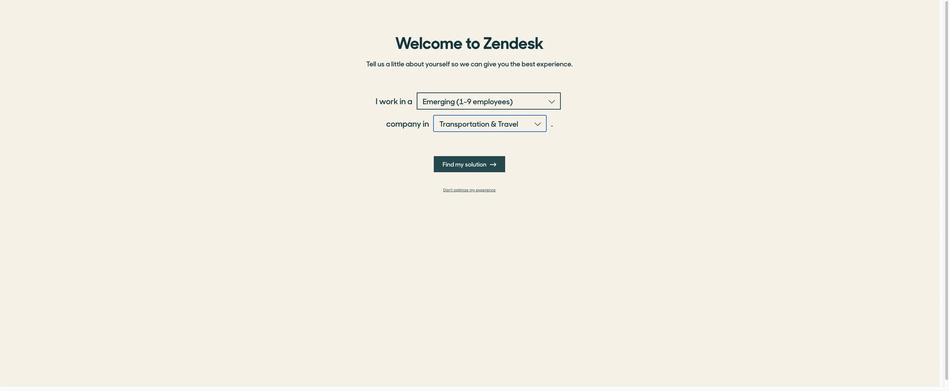 Task type: vqa. For each thing, say whether or not it's contained in the screenshot.
Start demo button on the bottom of page
no



Task type: describe. For each thing, give the bounding box(es) containing it.
about
[[406, 59, 424, 68]]

find     my solution button
[[434, 156, 506, 172]]

solution
[[465, 160, 487, 168]]

you
[[498, 59, 509, 68]]

find     my solution
[[443, 160, 488, 168]]

work
[[379, 95, 398, 107]]

don't optimize my experience link
[[363, 188, 577, 193]]

1 vertical spatial in
[[423, 118, 429, 129]]

0 vertical spatial in
[[400, 95, 406, 107]]

give
[[484, 59, 497, 68]]

us
[[378, 59, 385, 68]]

experience
[[476, 188, 496, 193]]

company in
[[387, 118, 429, 129]]

welcome
[[396, 30, 463, 53]]

experience.
[[537, 59, 573, 68]]

yourself
[[426, 59, 450, 68]]

the
[[511, 59, 521, 68]]

we
[[460, 59, 470, 68]]

tell
[[367, 59, 377, 68]]

don't optimize my experience
[[444, 188, 496, 193]]

little
[[392, 59, 405, 68]]

1 vertical spatial my
[[470, 188, 475, 193]]

.
[[552, 118, 553, 129]]

optimize
[[454, 188, 469, 193]]

my inside button
[[456, 160, 464, 168]]



Task type: locate. For each thing, give the bounding box(es) containing it.
0 horizontal spatial a
[[386, 59, 390, 68]]

zendesk
[[484, 30, 544, 53]]

i
[[376, 95, 378, 107]]

so
[[452, 59, 459, 68]]

1 horizontal spatial in
[[423, 118, 429, 129]]

0 horizontal spatial my
[[456, 160, 464, 168]]

1 horizontal spatial a
[[408, 95, 413, 107]]

a right the us
[[386, 59, 390, 68]]

in
[[400, 95, 406, 107], [423, 118, 429, 129]]

i work in a
[[376, 95, 413, 107]]

don't
[[444, 188, 453, 193]]

welcome to zendesk
[[396, 30, 544, 53]]

arrow right image
[[491, 162, 497, 168]]

my right find
[[456, 160, 464, 168]]

can
[[471, 59, 483, 68]]

0 vertical spatial my
[[456, 160, 464, 168]]

my right optimize
[[470, 188, 475, 193]]

my
[[456, 160, 464, 168], [470, 188, 475, 193]]

a right the "work" on the left of page
[[408, 95, 413, 107]]

1 vertical spatial a
[[408, 95, 413, 107]]

in right company
[[423, 118, 429, 129]]

find
[[443, 160, 454, 168]]

to
[[466, 30, 481, 53]]

in right the "work" on the left of page
[[400, 95, 406, 107]]

0 horizontal spatial in
[[400, 95, 406, 107]]

best
[[522, 59, 536, 68]]

1 horizontal spatial my
[[470, 188, 475, 193]]

tell us a little about yourself so we can give you the best experience.
[[367, 59, 573, 68]]

0 vertical spatial a
[[386, 59, 390, 68]]

a
[[386, 59, 390, 68], [408, 95, 413, 107]]

company
[[387, 118, 422, 129]]



